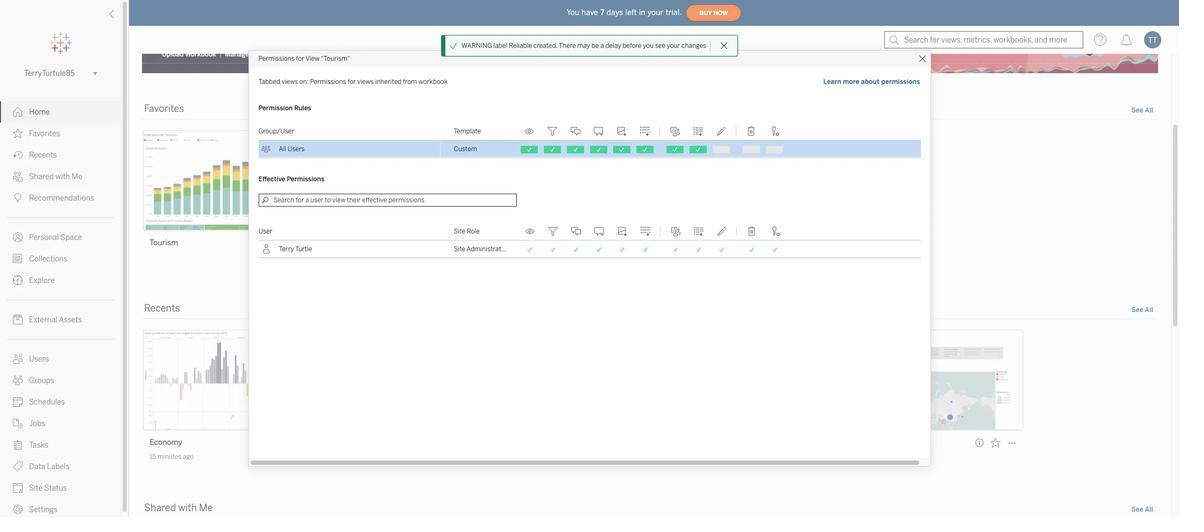 Task type: locate. For each thing, give the bounding box(es) containing it.
site down site role
[[454, 245, 466, 253]]

tableau down "warning" at left
[[460, 51, 484, 58]]

2 ago from the left
[[363, 453, 374, 461]]

1 views from the left
[[282, 78, 298, 86]]

1 vertical spatial users
[[288, 145, 305, 153]]

see
[[1132, 107, 1144, 114], [1132, 306, 1144, 314], [1132, 506, 1144, 514]]

row containing terry turtle
[[259, 241, 921, 258]]

row down add comments icon
[[259, 241, 921, 258]]

warning label reliable created. there may be a delay before you see your changes alert
[[462, 41, 707, 51]]

data labels
[[29, 462, 70, 472]]

2 see all link from the top
[[1132, 305, 1155, 316]]

delete image
[[745, 126, 758, 136]]

2 vertical spatial users
[[29, 355, 49, 364]]

set permissions image for site role
[[769, 227, 782, 236]]

have
[[582, 8, 599, 17]]

see
[[656, 42, 666, 50]]

1 vertical spatial your
[[667, 42, 681, 50]]

0 vertical spatial me
[[72, 172, 82, 181]]

download full data image right share customized icon
[[692, 227, 705, 236]]

1 vertical spatial see
[[1132, 306, 1144, 314]]

delete image
[[746, 227, 759, 236]]

there
[[559, 42, 576, 50]]

manage users link
[[284, 50, 329, 59]]

you
[[643, 42, 654, 50]]

tasks
[[29, 441, 48, 450]]

1 vertical spatial for
[[348, 78, 356, 86]]

filter image
[[546, 126, 559, 136], [547, 227, 560, 236]]

0 vertical spatial favorites
[[144, 103, 184, 115]]

1 vertical spatial row
[[259, 241, 921, 258]]

7
[[601, 8, 605, 17]]

0 vertical spatial see
[[1132, 107, 1144, 114]]

recents link
[[0, 144, 121, 166]]

permissions right 'on:'
[[310, 78, 346, 86]]

download image/pdf image for site role
[[616, 227, 629, 236]]

upload
[[162, 51, 184, 58]]

download image/pdf image right add comments image
[[616, 126, 628, 136]]

| right desktop
[[423, 51, 425, 58]]

web edit image left delete image
[[715, 126, 728, 136]]

manage left the projects
[[225, 51, 249, 58]]

0 vertical spatial web edit image
[[715, 126, 728, 136]]

web edit image left delete icon
[[716, 227, 729, 236]]

group permission rule image
[[262, 144, 271, 154]]

views left 'on:'
[[282, 78, 298, 86]]

17
[[869, 453, 875, 461]]

1 row from the top
[[259, 140, 921, 158]]

home
[[29, 108, 50, 117]]

0 horizontal spatial me
[[72, 172, 82, 181]]

tableau
[[369, 51, 393, 58], [460, 51, 484, 58]]

before
[[623, 42, 642, 50]]

template
[[454, 128, 481, 135]]

download summary data image
[[639, 126, 652, 136], [639, 227, 652, 236]]

16 minutes ago
[[329, 453, 374, 461], [509, 453, 554, 461], [689, 453, 733, 461]]

be
[[592, 42, 599, 50]]

1 vertical spatial see all
[[1132, 306, 1154, 314]]

1 vertical spatial see all link
[[1132, 305, 1155, 316]]

0 vertical spatial view comments image
[[569, 126, 582, 136]]

2 see all from the top
[[1132, 306, 1154, 314]]

0 vertical spatial filter image
[[546, 126, 559, 136]]

0 horizontal spatial with
[[56, 172, 70, 181]]

download image/pdf image right add comments icon
[[616, 227, 629, 236]]

3 16 minutes ago from the left
[[689, 453, 733, 461]]

download full data image
[[692, 126, 705, 136], [692, 227, 705, 236]]

group/user
[[259, 128, 294, 135]]

shared with me down the 15 minutes ago
[[144, 502, 213, 514]]

external
[[29, 315, 57, 325]]

a
[[601, 42, 604, 50]]

1 vertical spatial recents
[[144, 303, 180, 315]]

permissions down the 'all users'
[[287, 175, 325, 183]]

2 grid from the top
[[259, 223, 921, 258]]

favorites
[[144, 103, 184, 115], [29, 129, 60, 138]]

jobs
[[29, 419, 45, 428]]

permissions
[[882, 78, 921, 86]]

0 horizontal spatial 16 minutes ago
[[329, 453, 374, 461]]

0 vertical spatial see all
[[1132, 107, 1154, 114]]

see all for recents
[[1132, 306, 1154, 314]]

1 vertical spatial view comments image
[[570, 227, 583, 236]]

status
[[44, 484, 67, 493]]

see all link for shared with me
[[1132, 505, 1155, 516]]

row group containing all users
[[259, 140, 921, 158]]

2 vertical spatial site
[[29, 484, 43, 493]]

workbook
[[419, 78, 448, 86]]

shared with me
[[29, 172, 82, 181], [144, 502, 213, 514]]

2 row from the top
[[259, 241, 921, 258]]

shared with me up recommendations link
[[29, 172, 82, 181]]

1 horizontal spatial recents
[[144, 303, 180, 315]]

tabbed views on: permissions for views inherited from workbook
[[259, 78, 448, 86]]

4 | from the left
[[423, 51, 425, 58]]

tableau left desktop
[[369, 51, 393, 58]]

view
[[306, 55, 320, 62]]

views left inherited
[[358, 78, 374, 86]]

row
[[259, 140, 921, 158], [259, 241, 921, 258]]

1 vertical spatial web edit image
[[716, 227, 729, 236]]

label
[[494, 42, 508, 50]]

1 see all from the top
[[1132, 107, 1154, 114]]

buy now button
[[687, 4, 742, 22]]

1 16 from the left
[[329, 453, 336, 461]]

filter image right view image
[[546, 126, 559, 136]]

1 vertical spatial filter image
[[547, 227, 560, 236]]

external assets link
[[0, 309, 121, 330]]

0 horizontal spatial shared
[[29, 172, 54, 181]]

0 horizontal spatial recents
[[29, 151, 57, 160]]

set permissions image right delete icon
[[769, 227, 782, 236]]

1 grid from the top
[[259, 123, 921, 158]]

see all for shared with me
[[1132, 506, 1154, 514]]

0 vertical spatial recents
[[29, 151, 57, 160]]

delay
[[606, 42, 622, 50]]

site inside 'link'
[[29, 484, 43, 493]]

data
[[29, 462, 45, 472]]

3 see all link from the top
[[1132, 505, 1155, 516]]

row containing all users
[[259, 140, 921, 158]]

1 horizontal spatial download
[[429, 51, 459, 58]]

3 16 from the left
[[689, 453, 696, 461]]

for down "tourism" in the top of the page
[[348, 78, 356, 86]]

shared
[[29, 172, 54, 181], [144, 502, 176, 514]]

3 see from the top
[[1132, 506, 1144, 514]]

4 minutes from the left
[[697, 453, 721, 461]]

1 vertical spatial favorites
[[29, 129, 60, 138]]

tabbed
[[259, 78, 280, 86]]

1 horizontal spatial shared with me
[[144, 502, 213, 514]]

0 vertical spatial row
[[259, 140, 921, 158]]

1 horizontal spatial for
[[348, 78, 356, 86]]

me
[[72, 172, 82, 181], [199, 502, 213, 514]]

all inside permissions for view "tourism" dialog
[[279, 145, 286, 153]]

grid
[[259, 123, 921, 158], [259, 223, 921, 258]]

see all link
[[1132, 105, 1155, 116], [1132, 305, 1155, 316], [1132, 505, 1155, 516]]

1 minutes from the left
[[158, 453, 182, 461]]

0 vertical spatial download full data image
[[692, 126, 705, 136]]

permissions up tabbed
[[259, 55, 295, 62]]

2 16 from the left
[[509, 453, 516, 461]]

me inside main navigation. press the up and down arrow keys to access links. element
[[72, 172, 82, 181]]

0 vertical spatial users
[[311, 51, 328, 58]]

creator
[[509, 245, 532, 253]]

1 vertical spatial site
[[454, 245, 466, 253]]

1 horizontal spatial favorites
[[144, 103, 184, 115]]

0 horizontal spatial download
[[337, 51, 367, 58]]

1 vertical spatial me
[[199, 502, 213, 514]]

see all for favorites
[[1132, 107, 1154, 114]]

2 horizontal spatial 16
[[689, 453, 696, 461]]

2 download from the left
[[429, 51, 459, 58]]

1 horizontal spatial views
[[358, 78, 374, 86]]

labels
[[47, 462, 70, 472]]

0 horizontal spatial manage
[[225, 51, 249, 58]]

set permissions image
[[768, 126, 781, 136], [769, 227, 782, 236]]

0 vertical spatial see all link
[[1132, 105, 1155, 116]]

1 horizontal spatial your
[[667, 42, 681, 50]]

1 horizontal spatial users
[[288, 145, 305, 153]]

1 see from the top
[[1132, 107, 1144, 114]]

1 vertical spatial download summary data image
[[639, 227, 652, 236]]

users inside main navigation. press the up and down arrow keys to access links. element
[[29, 355, 49, 364]]

now
[[714, 9, 729, 16]]

filter image right view icon at the top of page
[[547, 227, 560, 236]]

minutes
[[158, 453, 182, 461], [338, 453, 362, 461], [517, 453, 541, 461], [697, 453, 721, 461], [876, 453, 900, 461]]

users
[[311, 51, 328, 58], [288, 145, 305, 153], [29, 355, 49, 364]]

1 vertical spatial download image/pdf image
[[616, 227, 629, 236]]

created.
[[534, 42, 558, 50]]

with up recommendations link
[[56, 172, 70, 181]]

web edit image
[[715, 126, 728, 136], [716, 227, 729, 236]]

row group inside permissions for view "tourism" dialog
[[259, 140, 921, 158]]

shared down 15
[[144, 502, 176, 514]]

1 vertical spatial permissions
[[310, 78, 346, 86]]

1 vertical spatial grid
[[259, 223, 921, 258]]

add comments image
[[592, 126, 605, 136]]

view comments image
[[569, 126, 582, 136], [570, 227, 583, 236]]

0 vertical spatial with
[[56, 172, 70, 181]]

| right the projects
[[280, 51, 282, 58]]

view comments image left add comments image
[[569, 126, 582, 136]]

row group
[[259, 140, 921, 158]]

see all
[[1132, 107, 1154, 114], [1132, 306, 1154, 314], [1132, 506, 1154, 514]]

more
[[844, 78, 860, 86]]

2 vertical spatial see
[[1132, 506, 1144, 514]]

explore
[[29, 276, 55, 285]]

site left status
[[29, 484, 43, 493]]

with
[[56, 172, 70, 181], [178, 502, 197, 514]]

trial.
[[666, 8, 682, 17]]

3 ago from the left
[[543, 453, 554, 461]]

1 see all link from the top
[[1132, 105, 1155, 116]]

terry
[[279, 245, 294, 253]]

1 horizontal spatial 16
[[509, 453, 516, 461]]

0 vertical spatial for
[[296, 55, 304, 62]]

on:
[[300, 78, 309, 86]]

0 vertical spatial download image/pdf image
[[616, 126, 628, 136]]

0 vertical spatial shared
[[29, 172, 54, 181]]

view image
[[523, 227, 536, 236]]

navigation panel element
[[0, 32, 121, 517]]

1 horizontal spatial with
[[178, 502, 197, 514]]

download full data image for template
[[692, 126, 705, 136]]

0 horizontal spatial 16
[[329, 453, 336, 461]]

0 horizontal spatial your
[[648, 8, 664, 17]]

from
[[403, 78, 417, 86]]

site left role
[[454, 228, 466, 235]]

collections
[[29, 255, 67, 264]]

groups link
[[0, 370, 121, 391]]

view comments image left add comments icon
[[570, 227, 583, 236]]

3 see all from the top
[[1132, 506, 1154, 514]]

|
[[220, 51, 222, 58], [280, 51, 282, 58], [332, 51, 334, 58], [423, 51, 425, 58]]

2 vertical spatial see all
[[1132, 506, 1154, 514]]

personal space
[[29, 233, 82, 242]]

download down success image
[[429, 51, 459, 58]]

turtle
[[295, 245, 312, 253]]

row down add comments image
[[259, 140, 921, 158]]

recents
[[29, 151, 57, 160], [144, 303, 180, 315]]

user
[[259, 228, 272, 235]]

download up tabbed views on: permissions for views inherited from workbook
[[337, 51, 367, 58]]

2 see from the top
[[1132, 306, 1144, 314]]

0 vertical spatial set permissions image
[[768, 126, 781, 136]]

recents inside main navigation. press the up and down arrow keys to access links. element
[[29, 151, 57, 160]]

download
[[337, 51, 367, 58], [429, 51, 459, 58]]

0 vertical spatial grid
[[259, 123, 921, 158]]

0 vertical spatial shared with me
[[29, 172, 82, 181]]

0 horizontal spatial users
[[29, 355, 49, 364]]

1 vertical spatial download full data image
[[692, 227, 705, 236]]

0 vertical spatial your
[[648, 8, 664, 17]]

2 vertical spatial see all link
[[1132, 505, 1155, 516]]

0 vertical spatial download summary data image
[[639, 126, 652, 136]]

0 horizontal spatial shared with me
[[29, 172, 82, 181]]

for left view
[[296, 55, 304, 62]]

manage up 'on:'
[[285, 51, 309, 58]]

for
[[296, 55, 304, 62], [348, 78, 356, 86]]

1 vertical spatial with
[[178, 502, 197, 514]]

0 horizontal spatial views
[[282, 78, 298, 86]]

| right workbook
[[220, 51, 222, 58]]

1 horizontal spatial manage
[[285, 51, 309, 58]]

0 horizontal spatial tableau
[[369, 51, 393, 58]]

all for recents
[[1146, 306, 1154, 314]]

1 vertical spatial set permissions image
[[769, 227, 782, 236]]

recommendations link
[[0, 187, 121, 209]]

1 horizontal spatial 16 minutes ago
[[509, 453, 554, 461]]

shared up recommendations link
[[29, 172, 54, 181]]

2 vertical spatial permissions
[[287, 175, 325, 183]]

1 vertical spatial shared
[[144, 502, 176, 514]]

your right in
[[648, 8, 664, 17]]

"tourism"
[[321, 55, 350, 62]]

1 horizontal spatial tableau
[[460, 51, 484, 58]]

space
[[61, 233, 82, 242]]

view comments image for site role
[[570, 227, 583, 236]]

warning label reliable created. there may be a delay before you see your changes
[[462, 42, 707, 50]]

set permissions image right delete image
[[768, 126, 781, 136]]

download summary data image left share customized image
[[639, 126, 652, 136]]

workbook
[[185, 51, 216, 58]]

your inside alert
[[667, 42, 681, 50]]

0 vertical spatial site
[[454, 228, 466, 235]]

view comments image for template
[[569, 126, 582, 136]]

download image/pdf image
[[616, 126, 628, 136], [616, 227, 629, 236]]

1 manage from the left
[[225, 51, 249, 58]]

2 horizontal spatial 16 minutes ago
[[689, 453, 733, 461]]

download full data image for site role
[[692, 227, 705, 236]]

| right view
[[332, 51, 334, 58]]

projects
[[251, 51, 276, 58]]

your right "see"
[[667, 42, 681, 50]]

0 horizontal spatial favorites
[[29, 129, 60, 138]]

manage
[[225, 51, 249, 58], [285, 51, 309, 58]]

download full data image right share customized image
[[692, 126, 705, 136]]

download summary data image left share customized icon
[[639, 227, 652, 236]]

filter image for template
[[546, 126, 559, 136]]

with down the 15 minutes ago
[[178, 502, 197, 514]]

see for shared with me
[[1132, 506, 1144, 514]]

users link
[[0, 348, 121, 370]]

main navigation. press the up and down arrow keys to access links. element
[[0, 101, 121, 517]]



Task type: vqa. For each thing, say whether or not it's contained in the screenshot.
Groups icon in the bottom of the page
no



Task type: describe. For each thing, give the bounding box(es) containing it.
15 minutes ago
[[150, 453, 194, 461]]

1 ago from the left
[[183, 453, 194, 461]]

assets
[[59, 315, 82, 325]]

permission rules
[[259, 104, 311, 112]]

learn more about permissions
[[824, 78, 921, 86]]

jobs link
[[0, 413, 121, 434]]

inherited
[[375, 78, 402, 86]]

builder
[[502, 51, 524, 58]]

download summary data image for site role
[[639, 227, 652, 236]]

personal space link
[[0, 227, 121, 248]]

prep
[[486, 51, 500, 58]]

external assets
[[29, 315, 82, 325]]

collections link
[[0, 248, 121, 270]]

changes
[[682, 42, 707, 50]]

schedules
[[29, 398, 65, 407]]

2 manage from the left
[[285, 51, 309, 58]]

web edit image for template
[[715, 126, 728, 136]]

schedules link
[[0, 391, 121, 413]]

1 horizontal spatial shared
[[144, 502, 176, 514]]

buy now
[[700, 9, 729, 16]]

in
[[639, 8, 646, 17]]

warning
[[462, 42, 492, 50]]

shared with me inside main navigation. press the up and down arrow keys to access links. element
[[29, 172, 82, 181]]

all users
[[279, 145, 305, 153]]

recommendations
[[29, 194, 94, 203]]

2 horizontal spatial users
[[311, 51, 328, 58]]

site for site administrator creator
[[454, 245, 466, 253]]

may
[[578, 42, 591, 50]]

settings link
[[0, 499, 121, 517]]

0 vertical spatial permissions
[[259, 55, 295, 62]]

upload workbook | manage projects | manage users | download tableau desktop | download tableau prep builder
[[162, 51, 524, 58]]

rules
[[294, 104, 311, 112]]

explore link
[[0, 270, 121, 291]]

data labels link
[[0, 456, 121, 477]]

users inside permissions for view "tourism" dialog
[[288, 145, 305, 153]]

favorites inside favorites link
[[29, 129, 60, 138]]

all for shared with me
[[1146, 506, 1154, 514]]

share customized image
[[669, 227, 682, 236]]

1 download from the left
[[337, 51, 367, 58]]

site for site status
[[29, 484, 43, 493]]

Search for a user to view their effective permissions text field
[[259, 194, 517, 207]]

site role
[[454, 228, 480, 235]]

upload workbook button
[[161, 50, 217, 59]]

see all link for recents
[[1132, 305, 1155, 316]]

permissions for view "tourism"
[[259, 55, 350, 62]]

permissions for view "tourism" dialog
[[249, 51, 931, 467]]

tourism
[[150, 239, 178, 248]]

3 | from the left
[[332, 51, 334, 58]]

effective
[[259, 175, 285, 183]]

buy
[[700, 9, 712, 16]]

3 minutes from the left
[[517, 453, 541, 461]]

favorites link
[[0, 123, 121, 144]]

web edit image for site role
[[716, 227, 729, 236]]

all for favorites
[[1146, 107, 1154, 114]]

share customized image
[[669, 126, 682, 136]]

download tableau desktop link
[[337, 50, 420, 59]]

you
[[567, 8, 580, 17]]

home link
[[0, 101, 121, 123]]

permission
[[259, 104, 293, 112]]

2 | from the left
[[280, 51, 282, 58]]

success image
[[450, 42, 458, 50]]

settings
[[29, 505, 58, 515]]

0 horizontal spatial for
[[296, 55, 304, 62]]

personal
[[29, 233, 59, 242]]

learn
[[824, 78, 842, 86]]

reliable
[[509, 42, 532, 50]]

desktop
[[394, 51, 420, 58]]

about
[[862, 78, 880, 86]]

terry turtle
[[279, 245, 312, 253]]

2 tableau from the left
[[460, 51, 484, 58]]

shared with me link
[[0, 166, 121, 187]]

4 ago from the left
[[723, 453, 733, 461]]

download image/pdf image for template
[[616, 126, 628, 136]]

role
[[467, 228, 480, 235]]

add comments image
[[593, 227, 606, 236]]

2 16 minutes ago from the left
[[509, 453, 554, 461]]

site status link
[[0, 477, 121, 499]]

see for favorites
[[1132, 107, 1144, 114]]

site status
[[29, 484, 67, 493]]

see for recents
[[1132, 306, 1144, 314]]

1 | from the left
[[220, 51, 222, 58]]

site administrator creator
[[454, 245, 532, 253]]

2 views from the left
[[358, 78, 374, 86]]

view image
[[523, 126, 536, 136]]

administrator
[[467, 245, 508, 253]]

economy
[[150, 438, 182, 448]]

download summary data image for template
[[639, 126, 652, 136]]

5 minutes from the left
[[876, 453, 900, 461]]

left
[[626, 8, 637, 17]]

1 tableau from the left
[[369, 51, 393, 58]]

site for site role
[[454, 228, 466, 235]]

see all link for favorites
[[1132, 105, 1155, 116]]

learn more about permissions link
[[823, 76, 921, 87]]

grid containing user
[[259, 223, 921, 258]]

user permission rule image
[[262, 244, 272, 254]]

grid containing group/user
[[259, 123, 921, 158]]

tasks link
[[0, 434, 121, 456]]

1 horizontal spatial me
[[199, 502, 213, 514]]

1 vertical spatial shared with me
[[144, 502, 213, 514]]

15
[[150, 453, 156, 461]]

groups
[[29, 376, 54, 385]]

set permissions image for template
[[768, 126, 781, 136]]

5 ago from the left
[[902, 453, 913, 461]]

shared inside shared with me link
[[29, 172, 54, 181]]

download tableau prep builder link
[[428, 50, 524, 59]]

days
[[607, 8, 624, 17]]

custom
[[454, 145, 477, 153]]

2 minutes from the left
[[338, 453, 362, 461]]

17 minutes ago
[[869, 453, 913, 461]]

filter image for site role
[[547, 227, 560, 236]]

you have 7 days left in your trial.
[[567, 8, 682, 17]]

with inside main navigation. press the up and down arrow keys to access links. element
[[56, 172, 70, 181]]

effective permissions
[[259, 175, 325, 183]]

1 16 minutes ago from the left
[[329, 453, 374, 461]]



